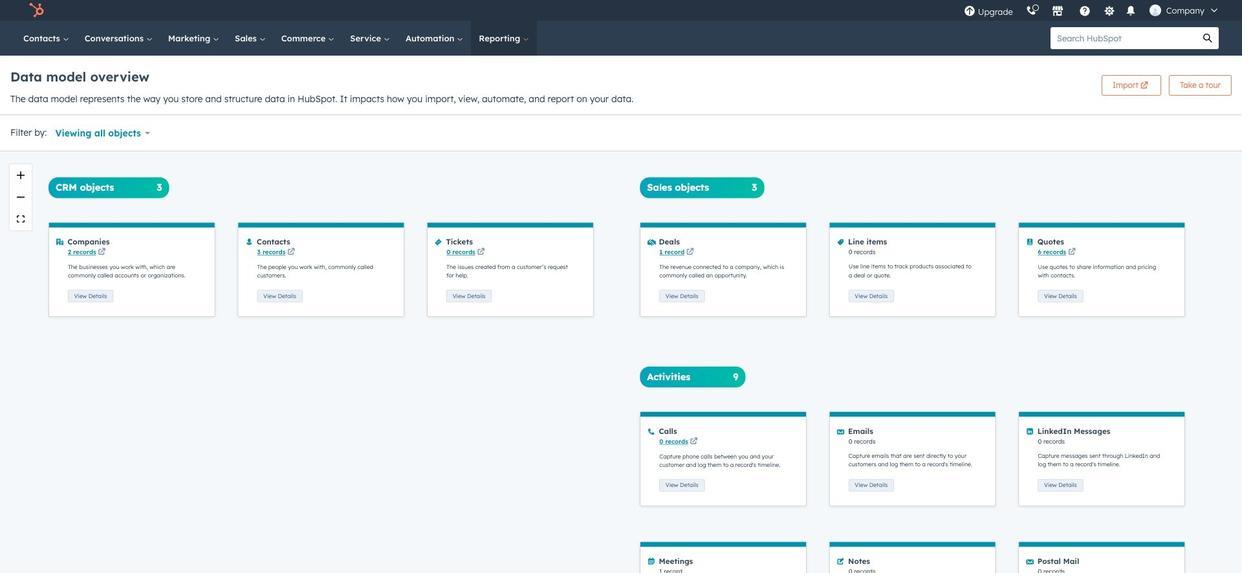 Task type: locate. For each thing, give the bounding box(es) containing it.
zoom in image
[[17, 172, 25, 179]]

menu
[[958, 0, 1227, 21]]

Search HubSpot search field
[[1051, 27, 1198, 49]]



Task type: describe. For each thing, give the bounding box(es) containing it.
marketplaces image
[[1052, 6, 1064, 17]]

fit view image
[[17, 216, 25, 223]]

jacob simon image
[[1150, 5, 1162, 16]]



Task type: vqa. For each thing, say whether or not it's contained in the screenshot.
Search HubSpot search box
yes



